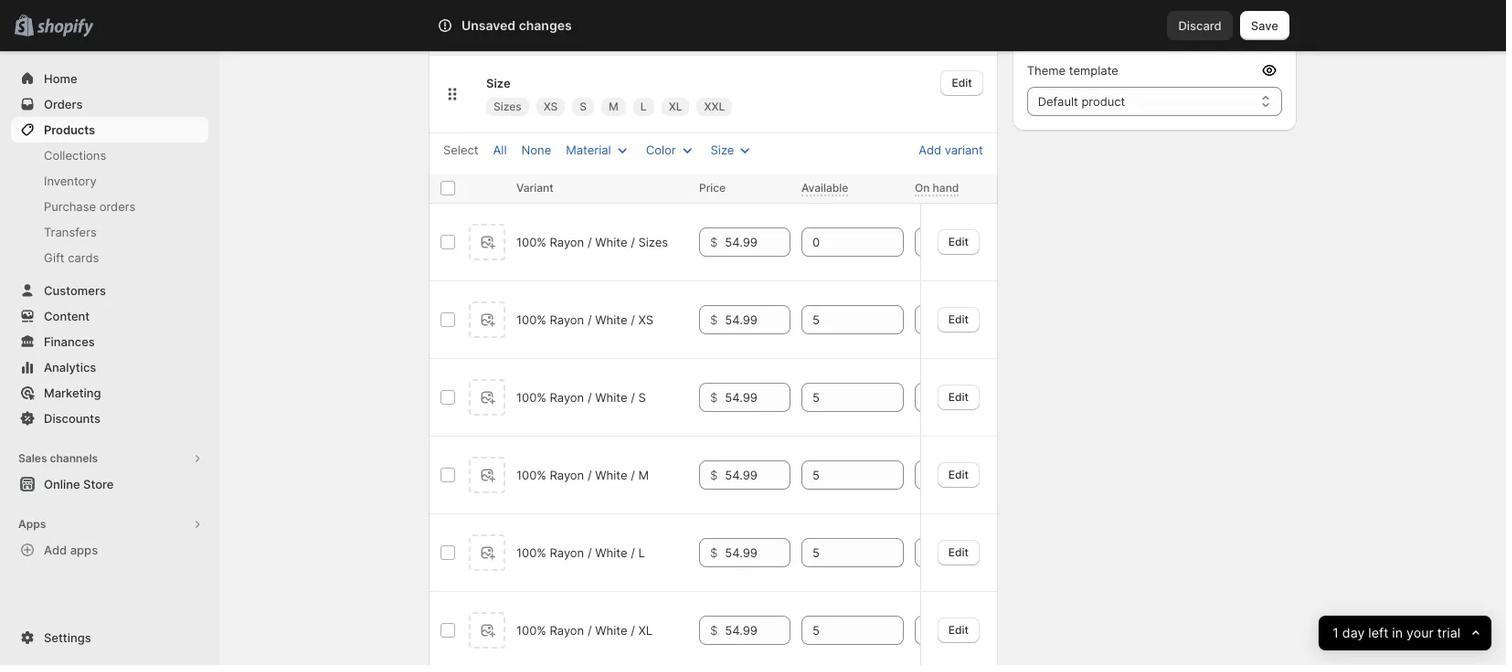 Task type: describe. For each thing, give the bounding box(es) containing it.
product
[[1082, 94, 1126, 109]]

add for add apps
[[44, 543, 67, 558]]

edit button for 100% rayon / white / s
[[938, 385, 980, 410]]

discard
[[1179, 18, 1222, 33]]

rayon for 100% rayon / white / sizes
[[550, 235, 584, 250]]

100% rayon / white / xs
[[517, 313, 654, 328]]

gift cards
[[44, 251, 99, 265]]

material
[[566, 143, 611, 158]]

options element containing 100% rayon / white / xs
[[517, 313, 654, 328]]

1 vertical spatial m
[[639, 468, 649, 483]]

edit for s
[[948, 390, 969, 404]]

variant
[[945, 143, 983, 158]]

products link
[[11, 117, 208, 143]]

1 day left in your trial button
[[1319, 616, 1492, 651]]

100% for 100% rayon / white / xs
[[517, 313, 547, 328]]

orders
[[99, 199, 136, 214]]

white for 100% rayon / white / s
[[595, 391, 628, 405]]

day
[[1343, 625, 1365, 641]]

sales channels button
[[11, 446, 208, 472]]

add for add variant
[[919, 143, 942, 158]]

$ text field for m
[[725, 461, 791, 490]]

$ text field for xl
[[725, 616, 791, 646]]

marketing
[[44, 386, 101, 400]]

content
[[44, 309, 90, 324]]

orders
[[44, 97, 83, 112]]

products
[[44, 123, 95, 137]]

$ for sizes
[[710, 235, 718, 250]]

shopify image
[[37, 19, 93, 37]]

$ for xl
[[710, 624, 718, 638]]

trial
[[1438, 625, 1461, 641]]

all button
[[482, 137, 518, 163]]

price
[[699, 181, 726, 195]]

xxl
[[704, 100, 725, 114]]

on
[[915, 181, 930, 195]]

edit button for 100% rayon / white / xs
[[938, 307, 980, 333]]

1 day left in your trial
[[1333, 625, 1461, 641]]

customers
[[44, 283, 106, 298]]

content link
[[11, 304, 208, 329]]

analytics link
[[11, 355, 208, 380]]

white for 100% rayon / white / l
[[595, 546, 628, 561]]

discounts
[[44, 411, 101, 426]]

sales
[[18, 452, 47, 465]]

search
[[518, 18, 557, 33]]

edit for xs
[[948, 313, 969, 326]]

$ text field for xs
[[725, 306, 791, 335]]

0 vertical spatial sizes
[[494, 100, 522, 114]]

size inside size dropdown button
[[711, 143, 734, 158]]

online store button
[[0, 472, 219, 497]]

gift cards link
[[11, 245, 208, 271]]

settings link
[[11, 625, 208, 651]]

edit for sizes
[[948, 235, 969, 249]]

edit button
[[941, 71, 983, 96]]

all
[[493, 143, 507, 158]]

1
[[1333, 625, 1339, 641]]

options element for xl $ text field
[[517, 624, 653, 638]]

inventory link
[[11, 168, 208, 194]]

1 horizontal spatial xl
[[669, 100, 682, 114]]

unsaved changes
[[462, 17, 572, 33]]

100% for 100% rayon / white / l
[[517, 546, 547, 561]]

finances link
[[11, 329, 208, 355]]

purchase orders link
[[11, 194, 208, 219]]

select
[[443, 143, 479, 158]]

100% for 100% rayon / white / xl
[[517, 624, 547, 638]]

color
[[646, 143, 676, 158]]

store
[[83, 477, 114, 492]]

online
[[44, 477, 80, 492]]

purchase
[[44, 199, 96, 214]]

options element for l $ text field
[[517, 546, 645, 561]]

size button
[[700, 137, 766, 163]]

none button
[[511, 137, 562, 163]]

inventory
[[44, 174, 97, 188]]

100% for 100% rayon / white / sizes
[[517, 235, 547, 250]]

edit button for 100% rayon / white / l
[[938, 540, 980, 566]]

purchase orders
[[44, 199, 136, 214]]

rayon for 100% rayon / white / m
[[550, 468, 584, 483]]

unsaved
[[462, 17, 516, 33]]

customers link
[[11, 278, 208, 304]]

100% rayon / white / m
[[517, 468, 649, 483]]

variant
[[517, 181, 554, 195]]

add apps
[[44, 543, 98, 558]]

100% rayon / white / sizes
[[517, 235, 668, 250]]

edit for m
[[948, 468, 969, 482]]

0 horizontal spatial s
[[580, 100, 587, 114]]

add apps button
[[11, 538, 208, 563]]

white for 100% rayon / white / sizes
[[595, 235, 628, 250]]

edit button for 100% rayon / white / m
[[938, 462, 980, 488]]

template
[[1069, 63, 1119, 78]]

theme template
[[1027, 63, 1119, 78]]

transfers link
[[11, 219, 208, 245]]

save
[[1251, 18, 1279, 33]]

default
[[1038, 94, 1079, 109]]

edit for xl
[[948, 623, 969, 637]]



Task type: vqa. For each thing, say whether or not it's contained in the screenshot.
Theme template on the top right of page
yes



Task type: locate. For each thing, give the bounding box(es) containing it.
size up price
[[711, 143, 734, 158]]

options element down 100% rayon / white / s
[[517, 468, 649, 483]]

sales channels
[[18, 452, 98, 465]]

add variant button
[[908, 135, 994, 166]]

rayon up '100% rayon / white / l'
[[550, 468, 584, 483]]

white for 100% rayon / white / xs
[[595, 313, 628, 328]]

apps
[[18, 517, 46, 531]]

options element up 100% rayon / white / s
[[517, 313, 654, 328]]

apps
[[70, 543, 98, 558]]

0 horizontal spatial xs
[[544, 100, 558, 114]]

options element up 100% rayon / white / m
[[517, 391, 646, 405]]

1 $ text field from the top
[[725, 228, 791, 257]]

1 vertical spatial $ text field
[[725, 306, 791, 335]]

rayon down 100% rayon / white / m
[[550, 546, 584, 561]]

2 100% from the top
[[517, 313, 547, 328]]

collections
[[44, 148, 106, 163]]

$ text field for sizes
[[725, 228, 791, 257]]

options element containing 100% rayon / white / l
[[517, 546, 645, 561]]

$ for l
[[710, 546, 718, 561]]

2 options element from the top
[[517, 313, 654, 328]]

edit inside dropdown button
[[952, 76, 972, 90]]

save button
[[1240, 11, 1290, 40]]

6 $ from the top
[[710, 624, 718, 638]]

1 vertical spatial xl
[[639, 624, 653, 638]]

1 options element from the top
[[517, 235, 668, 250]]

$ text field for l
[[725, 539, 791, 568]]

search button
[[488, 11, 1018, 40]]

add left variant
[[919, 143, 942, 158]]

s
[[580, 100, 587, 114], [639, 391, 646, 405]]

options element down 100% rayon / white / m
[[517, 546, 645, 561]]

0 vertical spatial s
[[580, 100, 587, 114]]

2 edit button from the top
[[938, 307, 980, 333]]

0 horizontal spatial add
[[44, 543, 67, 558]]

none
[[522, 143, 551, 158]]

5 rayon from the top
[[550, 546, 584, 561]]

sizes
[[494, 100, 522, 114], [639, 235, 668, 250]]

m
[[609, 100, 619, 114], [639, 468, 649, 483]]

100%
[[517, 235, 547, 250], [517, 313, 547, 328], [517, 391, 547, 405], [517, 468, 547, 483], [517, 546, 547, 561], [517, 624, 547, 638]]

finances
[[44, 335, 95, 349]]

transfers
[[44, 225, 97, 240]]

1 vertical spatial sizes
[[639, 235, 668, 250]]

hand
[[933, 181, 959, 195]]

cards
[[68, 251, 99, 265]]

channels
[[50, 452, 98, 465]]

options element for $ text field corresponding to m
[[517, 468, 649, 483]]

3 edit button from the top
[[938, 385, 980, 410]]

4 $ text field from the top
[[725, 616, 791, 646]]

add left the apps
[[44, 543, 67, 558]]

rayon down '100% rayon / white / l'
[[550, 624, 584, 638]]

gift
[[44, 251, 65, 265]]

1 vertical spatial s
[[639, 391, 646, 405]]

100% for 100% rayon / white / m
[[517, 468, 547, 483]]

1 $ from the top
[[710, 235, 718, 250]]

1 $ text field from the top
[[725, 383, 791, 413]]

add variant
[[919, 143, 983, 158]]

options element down '100% rayon / white / l'
[[517, 624, 653, 638]]

1 100% from the top
[[517, 235, 547, 250]]

rayon down variant
[[550, 235, 584, 250]]

options element containing 100% rayon / white / s
[[517, 391, 646, 405]]

white for 100% rayon / white / m
[[595, 468, 628, 483]]

changes
[[519, 17, 572, 33]]

in
[[1392, 625, 1403, 641]]

rayon up 100% rayon / white / m
[[550, 391, 584, 405]]

$
[[710, 235, 718, 250], [710, 313, 718, 328], [710, 391, 718, 405], [710, 468, 718, 483], [710, 546, 718, 561], [710, 624, 718, 638]]

0 vertical spatial xl
[[669, 100, 682, 114]]

1 edit button from the top
[[938, 229, 980, 255]]

4 $ from the top
[[710, 468, 718, 483]]

$ for m
[[710, 468, 718, 483]]

$ text field
[[725, 228, 791, 257], [725, 306, 791, 335]]

0 vertical spatial $ text field
[[725, 228, 791, 257]]

white for 100% rayon / white / xl
[[595, 624, 628, 638]]

options element containing 100% rayon / white / m
[[517, 468, 649, 483]]

1 vertical spatial size
[[711, 143, 734, 158]]

0 vertical spatial l
[[641, 100, 647, 114]]

edit button
[[938, 229, 980, 255], [938, 307, 980, 333], [938, 385, 980, 410], [938, 462, 980, 488], [938, 540, 980, 566], [938, 618, 980, 643]]

2 $ text field from the top
[[725, 461, 791, 490]]

$ text field
[[725, 383, 791, 413], [725, 461, 791, 490], [725, 539, 791, 568], [725, 616, 791, 646]]

$ text field for s
[[725, 383, 791, 413]]

home
[[44, 71, 77, 86]]

100% rayon / white / xl
[[517, 624, 653, 638]]

color button
[[635, 137, 707, 163]]

rayon for 100% rayon / white / xs
[[550, 313, 584, 328]]

/
[[588, 235, 592, 250], [631, 235, 635, 250], [588, 313, 592, 328], [631, 313, 635, 328], [588, 391, 592, 405], [631, 391, 635, 405], [588, 468, 592, 483], [631, 468, 635, 483], [588, 546, 592, 561], [631, 546, 635, 561], [588, 624, 592, 638], [631, 624, 635, 638]]

collections link
[[11, 143, 208, 168]]

3 rayon from the top
[[550, 391, 584, 405]]

$ for xs
[[710, 313, 718, 328]]

1 horizontal spatial sizes
[[639, 235, 668, 250]]

xs
[[544, 100, 558, 114], [639, 313, 654, 328]]

options element containing 100% rayon / white / xl
[[517, 624, 653, 638]]

0 horizontal spatial size
[[486, 76, 511, 91]]

3 $ from the top
[[710, 391, 718, 405]]

home link
[[11, 66, 208, 91]]

1 vertical spatial l
[[639, 546, 645, 561]]

1 horizontal spatial size
[[711, 143, 734, 158]]

options element for $ text field for s
[[517, 391, 646, 405]]

discounts link
[[11, 406, 208, 432]]

1 horizontal spatial xs
[[639, 313, 654, 328]]

5 100% from the top
[[517, 546, 547, 561]]

default product
[[1038, 94, 1126, 109]]

online store link
[[11, 472, 208, 497]]

apps button
[[11, 512, 208, 538]]

2 rayon from the top
[[550, 313, 584, 328]]

100% rayon / white / l
[[517, 546, 645, 561]]

settings
[[44, 631, 91, 645]]

None number field
[[802, 228, 877, 257], [915, 228, 990, 257], [802, 306, 877, 335], [915, 306, 990, 335], [802, 383, 877, 413], [915, 383, 990, 413], [802, 461, 877, 490], [915, 461, 990, 490], [802, 539, 877, 568], [915, 539, 990, 568], [802, 616, 877, 646], [915, 616, 990, 646], [802, 228, 877, 257], [915, 228, 990, 257], [802, 306, 877, 335], [915, 306, 990, 335], [802, 383, 877, 413], [915, 383, 990, 413], [802, 461, 877, 490], [915, 461, 990, 490], [802, 539, 877, 568], [915, 539, 990, 568], [802, 616, 877, 646], [915, 616, 990, 646]]

3 options element from the top
[[517, 391, 646, 405]]

add
[[919, 143, 942, 158], [44, 543, 67, 558]]

5 $ from the top
[[710, 546, 718, 561]]

rayon up 100% rayon / white / s
[[550, 313, 584, 328]]

4 options element from the top
[[517, 468, 649, 483]]

4 rayon from the top
[[550, 468, 584, 483]]

3 $ text field from the top
[[725, 539, 791, 568]]

5 edit button from the top
[[938, 540, 980, 566]]

size
[[486, 76, 511, 91], [711, 143, 734, 158]]

6 options element from the top
[[517, 624, 653, 638]]

6 rayon from the top
[[550, 624, 584, 638]]

rayon for 100% rayon / white / s
[[550, 391, 584, 405]]

2 $ from the top
[[710, 313, 718, 328]]

1 vertical spatial xs
[[639, 313, 654, 328]]

edit
[[952, 76, 972, 90], [948, 235, 969, 249], [948, 313, 969, 326], [948, 390, 969, 404], [948, 468, 969, 482], [948, 546, 969, 559], [948, 623, 969, 637]]

4 100% from the top
[[517, 468, 547, 483]]

rayon
[[550, 235, 584, 250], [550, 313, 584, 328], [550, 391, 584, 405], [550, 468, 584, 483], [550, 546, 584, 561], [550, 624, 584, 638]]

online store
[[44, 477, 114, 492]]

rayon for 100% rayon / white / l
[[550, 546, 584, 561]]

on hand
[[915, 181, 959, 195]]

0 vertical spatial m
[[609, 100, 619, 114]]

100% rayon / white / s
[[517, 391, 646, 405]]

left
[[1369, 625, 1389, 641]]

1 horizontal spatial add
[[919, 143, 942, 158]]

l
[[641, 100, 647, 114], [639, 546, 645, 561]]

1 rayon from the top
[[550, 235, 584, 250]]

rayon for 100% rayon / white / xl
[[550, 624, 584, 638]]

available
[[802, 181, 849, 195]]

3 100% from the top
[[517, 391, 547, 405]]

0 horizontal spatial m
[[609, 100, 619, 114]]

4 edit button from the top
[[938, 462, 980, 488]]

6 100% from the top
[[517, 624, 547, 638]]

options element
[[517, 235, 668, 250], [517, 313, 654, 328], [517, 391, 646, 405], [517, 468, 649, 483], [517, 546, 645, 561], [517, 624, 653, 638]]

2 $ text field from the top
[[725, 306, 791, 335]]

theme
[[1027, 63, 1066, 78]]

marketing link
[[11, 380, 208, 406]]

discard button
[[1168, 11, 1233, 40]]

1 vertical spatial add
[[44, 543, 67, 558]]

5 options element from the top
[[517, 546, 645, 561]]

0 horizontal spatial sizes
[[494, 100, 522, 114]]

your
[[1407, 625, 1434, 641]]

edit for l
[[948, 546, 969, 559]]

options element containing 100% rayon / white / sizes
[[517, 235, 668, 250]]

size down unsaved
[[486, 76, 511, 91]]

0 vertical spatial size
[[486, 76, 511, 91]]

edit button for 100% rayon / white / xl
[[938, 618, 980, 643]]

6 edit button from the top
[[938, 618, 980, 643]]

orders link
[[11, 91, 208, 117]]

0 vertical spatial add
[[919, 143, 942, 158]]

0 vertical spatial xs
[[544, 100, 558, 114]]

material button
[[555, 137, 642, 163]]

0 horizontal spatial xl
[[639, 624, 653, 638]]

analytics
[[44, 360, 96, 375]]

$ for s
[[710, 391, 718, 405]]

100% for 100% rayon / white / s
[[517, 391, 547, 405]]

options element up 100% rayon / white / xs
[[517, 235, 668, 250]]

1 horizontal spatial s
[[639, 391, 646, 405]]

edit button for 100% rayon / white / sizes
[[938, 229, 980, 255]]

white
[[494, 22, 524, 36], [595, 235, 628, 250], [595, 313, 628, 328], [595, 391, 628, 405], [595, 468, 628, 483], [595, 546, 628, 561], [595, 624, 628, 638]]

1 horizontal spatial m
[[639, 468, 649, 483]]



